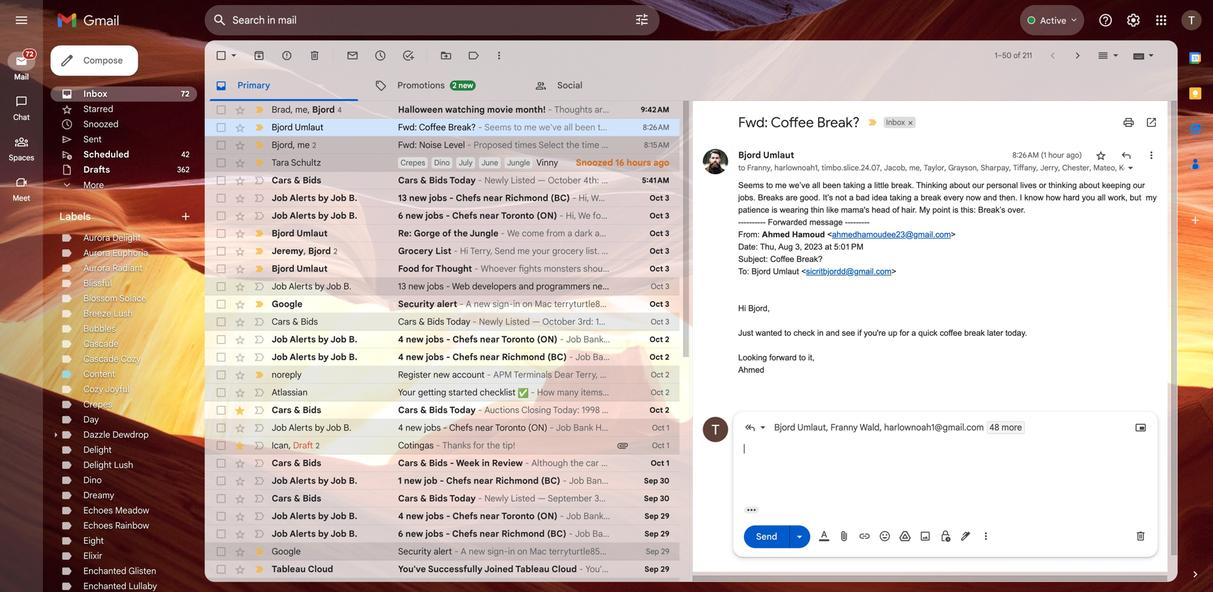 Task type: vqa. For each thing, say whether or not it's contained in the screenshot.
"peak,"
no



Task type: describe. For each thing, give the bounding box(es) containing it.
0 horizontal spatial for
[[422, 264, 434, 275]]

jobs for 9th 'row' from the bottom of the fwd: coffee break? main content not important "switch"
[[424, 423, 441, 434]]

29 for 6 new jobs - chefs near richmond (bc) -
[[661, 530, 670, 539]]

today for oct 3
[[446, 317, 471, 328]]

new inside promotions, 2 new messages, tab
[[459, 81, 473, 90]]

not starred image
[[1095, 149, 1108, 162]]

(1
[[1041, 151, 1047, 160]]

oct 3 for 13 new jobs - chefs near richmond (bc) -
[[650, 194, 670, 203]]

send inside 'row'
[[495, 246, 515, 257]]

2 inside tab
[[453, 81, 457, 90]]

oct 3 for security alert -
[[650, 300, 670, 309]]

toronto for oct 2
[[502, 334, 535, 345]]

oct 3 for cars & bids today -
[[651, 318, 670, 327]]

we've
[[789, 181, 810, 190]]

alerts for 14th 'row' from the top of the fwd: coffee break? main content not important "switch"
[[290, 334, 316, 345]]

2 cloud from the left
[[552, 564, 577, 575]]

not important switch for 23th 'row' from the top
[[253, 493, 265, 506]]

bjord up tara
[[272, 140, 293, 151]]

type of response image
[[744, 422, 757, 435]]

lullaby
[[129, 581, 157, 593]]

chefs for not important "switch" corresponding to 3rd 'row' from the bottom of the fwd: coffee break? main content
[[452, 529, 477, 540]]

umlaut up harlownoah1
[[763, 150, 795, 161]]

362
[[177, 165, 190, 175]]

row containing ican
[[205, 437, 680, 455]]

bjord inside '---------- forwarded message --------- from: ahmed hamoud < ahmedhamoudee23@gmail.com > date: thu, aug 3, 2023 at 5:01 pm subject: coffee break? to: bjord umlaut < sicritbjordd@gmail.com >'
[[752, 267, 771, 277]]

cars & bids today - for sep 30
[[398, 494, 485, 505]]

Not starred checkbox
[[1095, 149, 1108, 162]]

security for sep 29
[[398, 547, 432, 558]]

enchanted lullaby link
[[83, 581, 157, 593]]

coffee for fwd: coffee break? -
[[419, 122, 446, 133]]

promotions
[[398, 80, 445, 91]]

ago)
[[1067, 151, 1082, 160]]

a up hair.
[[914, 193, 919, 203]]

50
[[1003, 51, 1012, 60]]

coffee
[[940, 329, 962, 338]]

bjord umlaut for fwd: coffee break? -
[[272, 122, 324, 133]]

23 row from the top
[[205, 490, 680, 508]]

show trimmed content image
[[744, 507, 759, 514]]

near for 9th 'row' from the bottom of the fwd: coffee break? main content
[[475, 423, 494, 434]]

google for sep
[[272, 547, 301, 558]]

report spam image
[[281, 49, 293, 62]]

to franny , harlownoah1 , timbo.slice.24.07 , jacob , me , taylor , grayson , sharpay , tiffany , jerry , chester , mateo , kendall
[[739, 163, 1145, 173]]

discard draft ‪(⌘⇧d)‬ image
[[1135, 531, 1148, 543]]

watching
[[445, 104, 485, 115]]

sep for security alert -
[[646, 548, 659, 557]]

breaks
[[758, 193, 784, 203]]

alerts for sixth 'row' from the top of the fwd: coffee break? main content's not important "switch"
[[290, 193, 316, 204]]

blissful link
[[83, 278, 112, 289]]

bjord right brad
[[312, 104, 335, 115]]

72 inside navigation
[[26, 50, 33, 58]]

ahmedhamoudee23@gmail.com
[[832, 230, 951, 240]]

near for 14th 'row' from the top of the fwd: coffee break? main content
[[480, 334, 500, 345]]

a left little
[[868, 181, 872, 190]]

sep 30 for cars & bids today -
[[644, 495, 670, 504]]

important mainly because it was sent directly to you. switch
[[253, 228, 265, 240]]

0 vertical spatial all
[[813, 181, 821, 190]]

meadow
[[115, 506, 149, 517]]

0 vertical spatial jungle
[[507, 158, 530, 168]]

chefs for 9th 'row' from the bottom of the fwd: coffee break? main content not important "switch"
[[449, 423, 473, 434]]

jer
[[634, 246, 647, 257]]

row containing atlassian
[[205, 384, 680, 402]]

chefs for sixth 'row' from the bottom's not important "switch"
[[446, 476, 471, 487]]

2 tableau from the left
[[516, 564, 550, 575]]

lush inside aurora delight aurora euphoria aurora radiant blissful blossom solace breeze lush bubbles cascade cascade cozy
[[114, 308, 133, 320]]

coffee for fwd: coffee break?
[[771, 114, 814, 131]]

halloween watching movie month! -
[[398, 104, 555, 115]]

by for 9th 'row' from the bottom of the fwd: coffee break? main content
[[315, 423, 325, 434]]

near for sixth 'row' from the top of the fwd: coffee break? main content
[[483, 193, 503, 204]]

job alerts by job b. for sixth 'row' from the top of the fwd: coffee break? main content's not important "switch"
[[272, 193, 357, 204]]

and inside seems to me we've all been taking a little break. thinking about our personal lives or thinking about keeping our jobs. breaks are good. it's not a bad idea taking a break every now and then. i know how hard you all work, but  my patience is wearing thin like mama's head of hair. my point is this: break's over.
[[984, 193, 997, 203]]

3 for security alert -
[[665, 300, 670, 309]]

grayson
[[949, 163, 977, 173]]

3 for food for thought -
[[665, 265, 670, 274]]

has attachment image
[[617, 440, 629, 453]]

blossom
[[83, 293, 117, 304]]

211
[[1023, 51, 1033, 60]]

2 vertical spatial and
[[826, 329, 840, 338]]

22 row from the top
[[205, 473, 680, 490]]

2 cascade from the top
[[83, 354, 119, 365]]

cars & bids for 2
[[272, 405, 321, 416]]

alerts for sixth 'row' from the bottom's not important "switch"
[[290, 476, 316, 487]]

1 new job - chefs near richmond (bc) -
[[398, 476, 569, 487]]

4 new jobs - chefs near richmond (bc) -
[[398, 352, 576, 363]]

12 row from the top
[[205, 296, 680, 314]]

subject:
[[739, 255, 768, 264]]

work,
[[1108, 193, 1128, 203]]

2 aurora from the top
[[83, 248, 110, 259]]

labels
[[59, 210, 91, 223]]

2 vertical spatial delight
[[83, 460, 112, 471]]

1 horizontal spatial 72
[[181, 89, 190, 99]]

idea
[[872, 193, 888, 203]]

2 vertical spatial for
[[473, 441, 485, 452]]

cars & bids - week in review -
[[398, 458, 532, 469]]

delight lush link
[[83, 460, 133, 471]]

message
[[810, 218, 843, 227]]

2 is from the left
[[953, 205, 959, 215]]

job alerts by job b. for not important "switch" for 24th 'row' from the top
[[272, 511, 357, 522]]

10 row from the top
[[205, 260, 680, 278]]

security alert - for oct 3
[[398, 299, 466, 310]]

more
[[83, 180, 104, 191]]

hour
[[1049, 151, 1065, 160]]

ahmedhamoudee23@gmail.com link
[[832, 230, 951, 240]]

13 for 13 new jobs - chefs near richmond (bc) -
[[398, 193, 407, 204]]

29 for 4 new jobs - chefs near toronto (on) -
[[661, 512, 670, 522]]

inbox for inbox link
[[83, 88, 107, 100]]

2 inside row
[[331, 583, 335, 593]]

jeremy
[[272, 246, 304, 257]]

25 row from the top
[[205, 526, 680, 544]]

1 vertical spatial the
[[487, 441, 500, 452]]

row containing tableau cloud
[[205, 561, 680, 579]]

oct 3 for grocery list - hi terry, send me your grocery list. thanks, jer
[[650, 247, 670, 256]]

toronto down thanks,
[[613, 281, 644, 292]]

row containing brad
[[205, 101, 680, 119]]

bjord down jeremy at the left of page
[[272, 264, 295, 275]]

near for 13th 'row' from the bottom
[[480, 352, 500, 363]]

sicritbjordd@gmail.com
[[806, 267, 892, 277]]

account
[[452, 370, 485, 381]]

drafts link
[[83, 164, 110, 175]]

b. for not important "switch" corresponding to 3rd 'row' from the bottom of the fwd: coffee break? main content
[[349, 529, 357, 540]]

2023
[[805, 242, 823, 252]]

0 horizontal spatial >
[[892, 267, 897, 277]]

sharpay
[[981, 163, 1010, 173]]

harlownoah1
[[775, 163, 818, 173]]

today for sep 30
[[450, 494, 476, 505]]

security alert - for sep 29
[[398, 547, 461, 558]]

2 horizontal spatial for
[[900, 329, 910, 338]]

promotions, 2 new messages, tab
[[365, 71, 524, 101]]

euphoria
[[113, 248, 148, 259]]

26 row from the top
[[205, 544, 680, 561]]

getting
[[418, 387, 446, 399]]

0 horizontal spatial franny
[[748, 163, 771, 173]]

b. for not important "switch" for 24th 'row' from the top
[[349, 511, 357, 522]]

1 is from the left
[[772, 205, 778, 215]]

like
[[827, 205, 839, 215]]

alert for oct
[[437, 299, 457, 310]]

1 for cars & bids - week in review -
[[666, 459, 670, 469]]

ahmed inside '---------- forwarded message --------- from: ahmed hamoud < ahmedhamoudee23@gmail.com > date: thu, aug 3, 2023 at 5:01 pm subject: coffee break? to: bjord umlaut < sicritbjordd@gmail.com >'
[[762, 230, 790, 240]]

dreamy link
[[83, 490, 114, 502]]

alerts for not important "switch" associated with 13th 'row' from the bottom
[[290, 352, 316, 363]]

1 cloud from the left
[[308, 564, 333, 575]]

by for 17th 'row' from the bottom
[[315, 281, 325, 292]]

not important switch for 14th 'row' from the top of the fwd: coffee break? main content
[[253, 334, 265, 346]]

1 vertical spatial delight
[[83, 445, 112, 456]]

aurora euphoria link
[[83, 248, 148, 259]]

primary tab
[[205, 71, 363, 101]]

you've successfully joined tableau cloud -
[[398, 564, 586, 575]]

cozy inside aurora delight aurora euphoria aurora radiant blissful blossom solace breeze lush bubbles cascade cascade cozy
[[121, 354, 141, 365]]

aurora delight link
[[83, 233, 141, 244]]

(bc) for 13 new jobs - chefs near richmond (bc)
[[551, 193, 570, 204]]

18 row from the top
[[205, 402, 680, 420]]

point
[[933, 205, 951, 215]]

main menu image
[[14, 13, 29, 28]]

break's
[[979, 205, 1006, 215]]

b. for 14th 'row' from the top of the fwd: coffee break? main content not important "switch"
[[349, 334, 357, 345]]

blossom solace link
[[83, 293, 146, 304]]

you've
[[398, 564, 426, 575]]

✅ image
[[518, 388, 529, 399]]

bjord down brad
[[272, 122, 293, 133]]

job alerts by job b. for not important "switch" corresponding to 17th 'row' from the bottom
[[272, 281, 352, 292]]

wanted
[[756, 329, 782, 338]]

more image
[[493, 49, 506, 62]]

not important switch for 'row' containing ican
[[253, 440, 265, 453]]

enchanted glisten
[[83, 566, 156, 577]]

2 row
[[205, 579, 680, 593]]

0 vertical spatial the
[[454, 228, 468, 239]]

little
[[875, 181, 889, 190]]

tip!
[[503, 441, 515, 452]]

insert signature image
[[960, 531, 972, 543]]

draft
[[293, 440, 313, 451]]

3,
[[796, 242, 802, 252]]

bjord umlaut for re: gorge of the jungle -
[[272, 228, 328, 239]]

toronto for oct 3
[[501, 210, 535, 222]]

job alerts by job b. for 9th 'row' from the bottom of the fwd: coffee break? main content not important "switch"
[[272, 423, 352, 434]]

labels heading
[[59, 210, 180, 223]]

today.
[[1006, 329, 1028, 338]]

by for sixth 'row' from the bottom
[[318, 476, 329, 487]]

grocery list - hi terry, send me your grocery list. thanks, jer
[[398, 246, 647, 257]]

not important switch for 7th 'row' from the bottom of the fwd: coffee break? main content
[[253, 458, 265, 470]]

dino inside cozy joyful crepes day dazzle dewdrop delight delight lush dino dreamy echoes meadow echoes rainbow eight
[[83, 475, 102, 486]]

dazzle
[[83, 430, 110, 441]]

of for re: gorge of the jungle -
[[442, 228, 451, 239]]

0 horizontal spatial jungle
[[470, 228, 499, 239]]

fwd: for fwd: coffee break?
[[739, 114, 768, 131]]

show details image
[[1127, 164, 1135, 172]]

mark as unread image
[[346, 49, 359, 62]]

me for 2
[[297, 140, 310, 151]]

send button
[[744, 526, 790, 549]]

a left quick
[[912, 329, 916, 338]]

re:
[[398, 228, 412, 239]]

15 row from the top
[[205, 349, 680, 367]]

toggle split pane mode image
[[1097, 49, 1110, 62]]

important according to google magic. switch for google
[[253, 298, 265, 311]]

grocery
[[398, 246, 433, 257]]

insert photo image
[[919, 531, 932, 543]]

tab list inside fwd: coffee break? main content
[[205, 71, 1178, 101]]

richmond for 13 new jobs - chefs near richmond (bc)
[[505, 193, 549, 204]]

job alerts by job b. for not important "switch" corresponding to seventh 'row' from the top
[[272, 210, 357, 222]]

jobs for not important "switch" corresponding to 3rd 'row' from the bottom of the fwd: coffee break? main content
[[426, 529, 444, 540]]

if
[[858, 329, 862, 338]]

of for 1 50 of 211
[[1014, 51, 1021, 60]]

gmail image
[[57, 8, 126, 33]]

wald
[[860, 423, 880, 434]]

near for seventh 'row' from the top
[[480, 210, 499, 222]]

not important switch for 3rd 'row' from the bottom of the fwd: coffee break? main content
[[253, 528, 265, 541]]

aug
[[779, 242, 793, 252]]

thu,
[[760, 242, 777, 252]]

cars & bids for 3
[[272, 317, 318, 328]]

thanks,
[[602, 246, 633, 257]]

are
[[786, 193, 798, 203]]

fwd: for fwd: noise level -
[[398, 140, 417, 151]]

1 aurora from the top
[[83, 233, 110, 244]]

hair.
[[902, 205, 917, 215]]

me for we've
[[776, 181, 787, 190]]

register new account -
[[398, 370, 493, 381]]

grocery
[[552, 246, 584, 257]]

chefs for not important "switch" corresponding to seventh 'row' from the top
[[452, 210, 477, 222]]

umlaut left wald
[[798, 423, 826, 434]]

checklist
[[480, 387, 516, 399]]

delight inside aurora delight aurora euphoria aurora radiant blissful blossom solace breeze lush bubbles cascade cascade cozy
[[113, 233, 141, 244]]

hi
[[460, 246, 468, 257]]

dino inside fwd: coffee break? main content
[[434, 158, 450, 168]]

new for sixth 'row' from the top of the fwd: coffee break? main content's not important "switch"
[[409, 193, 427, 204]]

blissful
[[83, 278, 112, 289]]

archive image
[[253, 49, 265, 62]]

bjord umlaut , franny wald , harlownoah1@gmail.com 48 more
[[775, 423, 1023, 434]]

enchanted for enchanted glisten
[[83, 566, 126, 577]]

to inside seems to me we've all been taking a little break. thinking about our personal lives or thinking about keeping our jobs. breaks are good. it's not a bad idea taking a break every now and then. i know how hard you all work, but  my patience is wearing thin like mama's head of hair. my point is this: break's over.
[[766, 181, 773, 190]]

send inside button
[[756, 532, 778, 543]]

sep for you've successfully joined tableau cloud -
[[645, 565, 659, 575]]

1 horizontal spatial in
[[818, 329, 824, 338]]

brad
[[272, 104, 291, 115]]

chefs for not important "switch" associated with 13th 'row' from the bottom
[[453, 352, 478, 363]]

2 inside bjord , me 2
[[312, 141, 316, 150]]

fwd: coffee break? -
[[398, 122, 485, 133]]

new inside 13 new jobs - web developers and programmers  near toronto (on) link
[[409, 281, 425, 292]]

(bc) for 4 new jobs - chefs near richmond (bc)
[[548, 352, 567, 363]]

oct 2 for 4 new jobs - chefs near richmond (bc) -
[[650, 353, 670, 362]]

bjord umlaut up harlownoah1
[[739, 150, 795, 161]]

5:41 am
[[642, 176, 670, 186]]

delight link
[[83, 445, 112, 456]]

check
[[794, 329, 815, 338]]

wearing
[[780, 205, 809, 215]]

6 row from the top
[[205, 190, 680, 207]]

29 for you've successfully joined tableau cloud -
[[661, 565, 670, 575]]

1 horizontal spatial taking
[[890, 193, 912, 203]]

snooze image
[[374, 49, 387, 62]]

bjord up jeremy at the left of page
[[272, 228, 295, 239]]

alerts for 9th 'row' from the bottom of the fwd: coffee break? main content not important "switch"
[[289, 423, 313, 434]]

advanced search options image
[[630, 7, 655, 32]]

4 inside brad , me , bjord 4
[[338, 105, 342, 115]]

breeze lush link
[[83, 308, 133, 320]]

cascade link
[[83, 339, 119, 350]]

noreply
[[272, 370, 302, 381]]

a right not on the right of the page
[[849, 193, 854, 203]]

8:26 am for 8:26 am (1 hour ago)
[[1013, 151, 1039, 160]]

rainbow
[[115, 521, 149, 532]]

today for oct 2
[[450, 405, 476, 416]]

inbox for inbox button
[[886, 118, 905, 127]]

8:26 am (1 hour ago) cell
[[1013, 149, 1082, 162]]

snoozed for the snoozed link
[[83, 119, 119, 130]]

toggle confidential mode image
[[940, 531, 952, 543]]

1 about from the left
[[950, 181, 970, 190]]

breeze
[[83, 308, 111, 320]]



Task type: locate. For each thing, give the bounding box(es) containing it.
1 horizontal spatial franny
[[831, 423, 858, 434]]

0 vertical spatial of
[[1014, 51, 1021, 60]]

1 vertical spatial dino
[[83, 475, 102, 486]]

joined
[[485, 564, 514, 575]]

1 horizontal spatial break
[[965, 329, 985, 338]]

richmond down review
[[496, 476, 539, 487]]

and inside 13 new jobs - web developers and programmers  near toronto (on) link
[[519, 281, 534, 292]]

tara
[[272, 157, 289, 168]]

enchanted
[[83, 566, 126, 577], [83, 581, 126, 593]]

alert down web
[[437, 299, 457, 310]]

0 horizontal spatial about
[[950, 181, 970, 190]]

1 important according to google magic. switch from the top
[[253, 157, 265, 169]]

alerts for not important "switch" corresponding to 3rd 'row' from the bottom of the fwd: coffee break? main content
[[290, 529, 316, 540]]

&
[[294, 175, 300, 186], [420, 175, 427, 186], [293, 317, 299, 328], [419, 317, 425, 328], [294, 405, 300, 416], [420, 405, 427, 416], [294, 458, 300, 469], [420, 458, 427, 469], [294, 494, 300, 505], [420, 494, 427, 505]]

1 vertical spatial taking
[[890, 193, 912, 203]]

support image
[[1099, 13, 1114, 28]]

1 vertical spatial all
[[1098, 193, 1106, 203]]

cascade down cascade link
[[83, 354, 119, 365]]

chefs up re: gorge of the jungle -
[[452, 210, 477, 222]]

lives
[[1021, 181, 1037, 190]]

ahmed inside looking forward to it, ahmed
[[739, 366, 765, 375]]

forward
[[770, 353, 797, 363]]

0 horizontal spatial tableau
[[272, 564, 306, 575]]

new
[[459, 81, 473, 90], [409, 193, 427, 204], [406, 210, 423, 222], [409, 281, 425, 292], [406, 334, 424, 345], [406, 352, 424, 363], [434, 370, 450, 381], [406, 423, 422, 434], [404, 476, 422, 487], [406, 511, 424, 522], [406, 529, 423, 540]]

the left tip!
[[487, 441, 500, 452]]

fwd: coffee break? main content
[[205, 40, 1214, 593]]

kendall
[[1119, 163, 1145, 173]]

snoozed 16 hours ago
[[576, 157, 670, 168]]

crepes
[[401, 158, 425, 168], [83, 399, 112, 411]]

echoes up eight link
[[83, 521, 113, 532]]

1 horizontal spatial 8:26 am
[[1013, 151, 1039, 160]]

select input tool image
[[1148, 51, 1155, 60]]

today down web
[[446, 317, 471, 328]]

chefs up 4 new jobs - chefs near richmond (bc) -
[[453, 334, 478, 345]]

1 vertical spatial alert
[[434, 547, 452, 558]]

bjord right the type of response image
[[775, 423, 796, 434]]

sep 29
[[645, 512, 670, 522], [645, 530, 670, 539], [646, 548, 670, 557], [645, 565, 670, 575]]

just wanted to check in and see if you're up for a quick coffee break later today.
[[739, 329, 1028, 338]]

2 vertical spatial 4 new jobs - chefs near toronto (on) -
[[398, 511, 566, 522]]

the up hi
[[454, 228, 468, 239]]

cloud
[[308, 564, 333, 575], [552, 564, 577, 575]]

13 not important switch from the top
[[253, 475, 265, 488]]

richmond down vinny on the top left of the page
[[505, 193, 549, 204]]

today down july
[[450, 175, 476, 186]]

today
[[450, 175, 476, 186], [446, 317, 471, 328], [450, 405, 476, 416], [450, 494, 476, 505]]

0 horizontal spatial in
[[482, 458, 490, 469]]

1 vertical spatial google
[[272, 547, 301, 558]]

2 about from the left
[[1080, 181, 1100, 190]]

to up breaks
[[766, 181, 773, 190]]

snoozed inside 'row'
[[576, 157, 613, 168]]

navigation
[[0, 40, 44, 593]]

6 not important switch from the top
[[253, 334, 265, 346]]

0 vertical spatial break
[[921, 193, 942, 203]]

and left 'see'
[[826, 329, 840, 338]]

spaces heading
[[0, 153, 43, 163]]

11 not important switch from the top
[[253, 440, 265, 453]]

2 row from the top
[[205, 119, 680, 137]]

9 job alerts by job b. from the top
[[272, 529, 357, 540]]

2 cars & bids today - from the top
[[398, 317, 479, 328]]

b. for not important "switch" corresponding to seventh 'row' from the top
[[349, 210, 357, 222]]

bjord umlaut for food for thought -
[[272, 264, 328, 275]]

security for oct 3
[[398, 299, 435, 310]]

new for not important "switch" corresponding to seventh 'row' from the top
[[406, 210, 423, 222]]

row
[[205, 101, 680, 119], [205, 119, 680, 137], [205, 137, 680, 154], [205, 154, 680, 172], [205, 172, 680, 190], [205, 190, 680, 207], [205, 207, 680, 225], [205, 225, 680, 243], [205, 243, 680, 260], [205, 260, 680, 278], [205, 278, 680, 296], [205, 296, 680, 314], [205, 314, 680, 331], [205, 331, 680, 349], [205, 349, 680, 367], [205, 367, 680, 384], [205, 384, 680, 402], [205, 402, 680, 420], [205, 420, 680, 437], [205, 437, 680, 455], [205, 455, 680, 473], [205, 473, 680, 490], [205, 490, 680, 508], [205, 508, 680, 526], [205, 526, 680, 544], [205, 544, 680, 561], [205, 561, 680, 579]]

2 sep 30 from the top
[[644, 495, 670, 504]]

you're
[[864, 329, 886, 338]]

oct 1 for (on)
[[652, 424, 670, 433]]

inbox up jacob
[[886, 118, 905, 127]]

see
[[842, 329, 855, 338]]

7 row from the top
[[205, 207, 680, 225]]

by for 14th 'row' from the top of the fwd: coffee break? main content
[[318, 334, 329, 345]]

5 cars & bids from the top
[[272, 494, 321, 505]]

0 vertical spatial >
[[951, 230, 956, 240]]

2 4 new jobs - chefs near toronto (on) - from the top
[[398, 423, 556, 434]]

navigation containing mail
[[0, 40, 44, 593]]

looking
[[739, 353, 767, 363]]

2 google from the top
[[272, 547, 301, 558]]

Message Body text field
[[744, 443, 1148, 497]]

cars & bids for 30
[[272, 494, 321, 505]]

coffee down aug on the top of the page
[[771, 255, 795, 264]]

tiffany
[[1014, 163, 1037, 173]]

break
[[921, 193, 942, 203], [965, 329, 985, 338]]

(bc) for 6 new jobs - chefs near richmond (bc)
[[547, 529, 567, 540]]

0 horizontal spatial the
[[454, 228, 468, 239]]

near for sixth 'row' from the bottom
[[474, 476, 493, 487]]

13 down "food"
[[398, 281, 406, 292]]

1 cars & bids from the top
[[272, 175, 321, 186]]

16 not important switch from the top
[[253, 528, 265, 541]]

not important switch
[[253, 174, 265, 187], [253, 192, 265, 205], [253, 210, 265, 222], [253, 281, 265, 293], [253, 316, 265, 329], [253, 334, 265, 346], [253, 351, 265, 364], [253, 387, 265, 399], [253, 405, 265, 417], [253, 422, 265, 435], [253, 440, 265, 453], [253, 458, 265, 470], [253, 475, 265, 488], [253, 493, 265, 506], [253, 511, 265, 523], [253, 528, 265, 541]]

not important switch for 9th 'row' from the bottom of the fwd: coffee break? main content
[[253, 422, 265, 435]]

not important switch for 13th 'row' from the top
[[253, 316, 265, 329]]

1 sep 30 from the top
[[644, 477, 670, 486]]

insert files using drive image
[[899, 531, 912, 543]]

8:26 am for 8:26 am
[[643, 123, 670, 132]]

developers
[[472, 281, 517, 292]]

my
[[920, 205, 931, 215]]

fwd: for fwd: coffee break? -
[[398, 122, 417, 133]]

0 vertical spatial 72
[[26, 50, 33, 58]]

1 vertical spatial sep 30
[[644, 495, 670, 504]]

0 vertical spatial alert
[[437, 299, 457, 310]]

0 horizontal spatial inbox
[[83, 88, 107, 100]]

6 job alerts by job b. from the top
[[272, 423, 352, 434]]

1 vertical spatial 72
[[181, 89, 190, 99]]

sep 29 for you've successfully joined tableau cloud -
[[645, 565, 670, 575]]

tableau cloud
[[272, 564, 333, 575]]

4 new jobs - chefs near toronto (on) - up thanks at the left bottom
[[398, 423, 556, 434]]

1 4 new jobs - chefs near toronto (on) - from the top
[[398, 334, 566, 345]]

new for not important "switch" corresponding to 3rd 'row' from the bottom of the fwd: coffee break? main content
[[406, 529, 423, 540]]

umlaut down brad , me , bjord 4
[[295, 122, 324, 133]]

fwd: down halloween
[[398, 122, 417, 133]]

chefs up successfully
[[452, 529, 477, 540]]

delight down dazzle
[[83, 445, 112, 456]]

fri, sep 29, 2023, 9:12 am element
[[646, 581, 670, 593]]

security alert -
[[398, 299, 466, 310], [398, 547, 461, 558]]

umlaut down aug on the top of the page
[[773, 267, 799, 277]]

0 horizontal spatial send
[[495, 246, 515, 257]]

0 horizontal spatial 72
[[26, 50, 33, 58]]

3 cars & bids from the top
[[272, 405, 321, 416]]

0 vertical spatial ahmed
[[762, 230, 790, 240]]

12 not important switch from the top
[[253, 458, 265, 470]]

cotingas
[[398, 441, 434, 452]]

social tab
[[525, 71, 684, 101]]

b.
[[349, 193, 357, 204], [349, 210, 357, 222], [344, 281, 352, 292], [349, 334, 357, 345], [349, 352, 357, 363], [344, 423, 352, 434], [349, 476, 357, 487], [349, 511, 357, 522], [349, 529, 357, 540]]

6 new jobs - chefs near toronto (on) -
[[398, 210, 566, 222]]

27 row from the top
[[205, 561, 680, 579]]

for
[[422, 264, 434, 275], [900, 329, 910, 338], [473, 441, 485, 452]]

2 inside the 'jeremy , bjord 2'
[[334, 247, 338, 256]]

0 vertical spatial taking
[[844, 181, 866, 190]]

6 up you've
[[398, 529, 403, 540]]

b. for sixth 'row' from the bottom's not important "switch"
[[349, 476, 357, 487]]

8:15 am
[[644, 141, 670, 150]]

row containing jeremy
[[205, 243, 680, 260]]

echoes meadow link
[[83, 506, 149, 517]]

1 vertical spatial for
[[900, 329, 910, 338]]

0 horizontal spatial taking
[[844, 181, 866, 190]]

1 horizontal spatial >
[[951, 230, 956, 240]]

2 30 from the top
[[660, 495, 670, 504]]

move to image
[[440, 49, 453, 62]]

3 row from the top
[[205, 137, 680, 154]]

row containing bjord
[[205, 137, 680, 154]]

crepes up day link
[[83, 399, 112, 411]]

1 row from the top
[[205, 101, 680, 119]]

5 important according to google magic. switch from the top
[[253, 369, 265, 382]]

your
[[398, 387, 416, 399]]

1 horizontal spatial crepes
[[401, 158, 425, 168]]

2 important according to google magic. switch from the top
[[253, 245, 265, 258]]

5 not important switch from the top
[[253, 316, 265, 329]]

security down "food"
[[398, 299, 435, 310]]

google for oct
[[272, 299, 303, 310]]

1 vertical spatial snoozed
[[576, 157, 613, 168]]

chefs up thanks at the left bottom
[[449, 423, 473, 434]]

(on) for oct 2
[[537, 334, 558, 345]]

4 new jobs - chefs near toronto (on) -
[[398, 334, 566, 345], [398, 423, 556, 434], [398, 511, 566, 522]]

dino down fwd: noise level -
[[434, 158, 450, 168]]

toronto down 13 new jobs - chefs near richmond (bc) - on the left top
[[501, 210, 535, 222]]

cascade cozy link
[[83, 354, 141, 365]]

1 horizontal spatial <
[[828, 230, 832, 240]]

1 horizontal spatial dino
[[434, 158, 450, 168]]

for up week
[[473, 441, 485, 452]]

1 vertical spatial enchanted
[[83, 581, 126, 593]]

3 for re: gorge of the jungle -
[[665, 229, 670, 239]]

4 not important switch from the top
[[253, 281, 265, 293]]

1 vertical spatial 6
[[398, 529, 403, 540]]

hours
[[627, 157, 651, 168]]

cars
[[272, 175, 292, 186], [398, 175, 418, 186], [272, 317, 290, 328], [398, 317, 417, 328], [272, 405, 292, 416], [398, 405, 418, 416], [272, 458, 292, 469], [398, 458, 418, 469], [272, 494, 292, 505], [398, 494, 418, 505]]

by for 13th 'row' from the bottom
[[318, 352, 329, 363]]

1 tableau from the left
[[272, 564, 306, 575]]

1 vertical spatial in
[[482, 458, 490, 469]]

> down every
[[951, 230, 956, 240]]

more send options image
[[794, 531, 806, 544]]

14 not important switch from the top
[[253, 493, 265, 506]]

3 4 new jobs - chefs near toronto (on) - from the top
[[398, 511, 566, 522]]

oct 2 for cars & bids today -
[[650, 406, 670, 416]]

near up 6 new jobs - chefs near richmond (bc) -
[[480, 511, 500, 522]]

> down ahmedhamoudee23@gmail.com
[[892, 267, 897, 277]]

8:26 am up the 8:15 am
[[643, 123, 670, 132]]

1 30 from the top
[[660, 477, 670, 486]]

4 important according to google magic. switch from the top
[[253, 298, 265, 311]]

4 for not important "switch" for 24th 'row' from the top
[[398, 511, 404, 522]]

richmond for 1 new job - chefs near richmond (bc)
[[496, 476, 539, 487]]

the
[[454, 228, 468, 239], [487, 441, 500, 452]]

8:26 am inside 'row'
[[643, 123, 670, 132]]

4 for 14th 'row' from the top of the fwd: coffee break? main content not important "switch"
[[398, 334, 404, 345]]

hard
[[1064, 193, 1080, 203]]

< down 3,
[[802, 267, 806, 277]]

food for thought -
[[398, 264, 481, 275]]

date:
[[739, 242, 758, 252]]

by for sixth 'row' from the top of the fwd: coffee break? main content
[[318, 193, 329, 204]]

not important switch for 17th 'row' from the bottom
[[253, 281, 265, 293]]

day link
[[83, 415, 99, 426]]

not important switch for 13th 'row' from the bottom
[[253, 351, 265, 364]]

job alerts by job b. for not important "switch" associated with 13th 'row' from the bottom
[[272, 352, 357, 363]]

jobs for not important "switch" corresponding to seventh 'row' from the top
[[426, 210, 444, 222]]

alerts for not important "switch" corresponding to 17th 'row' from the bottom
[[289, 281, 313, 292]]

0 vertical spatial snoozed
[[83, 119, 119, 130]]

1 cascade from the top
[[83, 339, 119, 350]]

8 not important switch from the top
[[253, 387, 265, 399]]

and up break's
[[984, 193, 997, 203]]

0 horizontal spatial 8:26 am
[[643, 123, 670, 132]]

2 job alerts by job b. from the top
[[272, 210, 357, 222]]

enchanted glisten link
[[83, 566, 156, 577]]

3 cars & bids today - from the top
[[398, 405, 485, 416]]

franny up seems
[[748, 163, 771, 173]]

2 enchanted from the top
[[83, 581, 126, 593]]

insert link ‪(⌘k)‬ image
[[859, 531, 871, 543]]

1 vertical spatial security
[[398, 547, 432, 558]]

security alert - up you've
[[398, 547, 461, 558]]

None checkbox
[[215, 104, 228, 116], [215, 121, 228, 134], [215, 139, 228, 152], [215, 546, 228, 559], [215, 564, 228, 576], [215, 104, 228, 116], [215, 121, 228, 134], [215, 139, 228, 152], [215, 546, 228, 559], [215, 564, 228, 576]]

crepes inside cozy joyful crepes day dazzle dewdrop delight delight lush dino dreamy echoes meadow echoes rainbow eight
[[83, 399, 112, 411]]

about up the you
[[1080, 181, 1100, 190]]

< up at
[[828, 230, 832, 240]]

4 job alerts by job b. from the top
[[272, 334, 357, 345]]

over.
[[1008, 205, 1026, 215]]

umlaut inside '---------- forwarded message --------- from: ahmed hamoud < ahmedhamoudee23@gmail.com > date: thu, aug 3, 2023 at 5:01 pm subject: coffee break? to: bjord umlaut < sicritbjordd@gmail.com >'
[[773, 267, 799, 277]]

0 vertical spatial inbox
[[83, 88, 107, 100]]

4 row from the top
[[205, 154, 680, 172]]

1 cars & bids today - from the top
[[398, 175, 485, 186]]

1 vertical spatial 13
[[398, 281, 406, 292]]

cars & bids today -
[[398, 175, 485, 186], [398, 317, 479, 328], [398, 405, 485, 416], [398, 494, 485, 505]]

30 for cars & bids today -
[[660, 495, 670, 504]]

1 security from the top
[[398, 299, 435, 310]]

1 vertical spatial aurora
[[83, 248, 110, 259]]

>
[[951, 230, 956, 240], [892, 267, 897, 277]]

6 up re:
[[398, 210, 403, 222]]

near up account
[[480, 352, 500, 363]]

enchanted for enchanted lullaby
[[83, 581, 126, 593]]

google
[[272, 299, 303, 310], [272, 547, 301, 558]]

cars & bids for 1
[[272, 458, 321, 469]]

franny
[[748, 163, 771, 173], [831, 423, 858, 434]]

(on) for sep 29
[[537, 511, 558, 522]]

cascade down bubbles link
[[83, 339, 119, 350]]

8:26 am (1 hour ago)
[[1013, 151, 1082, 160]]

it's
[[823, 193, 833, 203]]

richmond up ✅ image
[[502, 352, 545, 363]]

1 vertical spatial jungle
[[470, 228, 499, 239]]

crepes inside 'row'
[[401, 158, 425, 168]]

9 not important switch from the top
[[253, 405, 265, 417]]

me left your
[[518, 246, 530, 257]]

sent
[[83, 134, 102, 145]]

aurora up the aurora euphoria link at the top of page
[[83, 233, 110, 244]]

tara schultz
[[272, 157, 321, 168]]

richmond
[[505, 193, 549, 204], [502, 352, 545, 363], [496, 476, 539, 487], [502, 529, 545, 540]]

sep 29 for 4 new jobs - chefs near toronto (on) -
[[645, 512, 670, 522]]

bjord right jeremy at the left of page
[[308, 246, 331, 257]]

dino up dreamy link
[[83, 475, 102, 486]]

b. for sixth 'row' from the top of the fwd: coffee break? main content's not important "switch"
[[349, 193, 357, 204]]

jacob
[[884, 163, 906, 173]]

72 up mail heading
[[26, 50, 33, 58]]

1 vertical spatial >
[[892, 267, 897, 277]]

cozy inside cozy joyful crepes day dazzle dewdrop delight delight lush dino dreamy echoes meadow echoes rainbow eight
[[83, 384, 103, 395]]

4 cars & bids from the top
[[272, 458, 321, 469]]

8:26 am up tiffany
[[1013, 151, 1039, 160]]

oct 3 for 6 new jobs - chefs near toronto (on) -
[[650, 211, 670, 221]]

snoozed left 16
[[576, 157, 613, 168]]

0 vertical spatial for
[[422, 264, 434, 275]]

4 new jobs - chefs near toronto (on) - up 6 new jobs - chefs near richmond (bc) -
[[398, 511, 566, 522]]

oct 3 for food for thought -
[[650, 265, 670, 274]]

0 vertical spatial delight
[[113, 233, 141, 244]]

16 row from the top
[[205, 367, 680, 384]]

taylor
[[924, 163, 945, 173]]

0 vertical spatial google
[[272, 299, 303, 310]]

3 not important switch from the top
[[253, 210, 265, 222]]

24 row from the top
[[205, 508, 680, 526]]

0 vertical spatial cascade
[[83, 339, 119, 350]]

None checkbox
[[215, 49, 228, 62], [215, 581, 228, 593], [215, 49, 228, 62], [215, 581, 228, 593]]

chefs down cars & bids - week in review -
[[446, 476, 471, 487]]

cozy up joyful
[[121, 354, 141, 365]]

1 horizontal spatial our
[[1134, 181, 1145, 190]]

1 13 from the top
[[398, 193, 407, 204]]

0 horizontal spatial dino
[[83, 475, 102, 486]]

14 row from the top
[[205, 331, 680, 349]]

0 vertical spatial enchanted
[[83, 566, 126, 577]]

of inside seems to me we've all been taking a little break. thinking about our personal lives or thinking about keeping our jobs. breaks are good. it's not a bad idea taking a break every now and then. i know how hard you all work, but  my patience is wearing thin like mama's head of hair. my point is this: break's over.
[[893, 205, 900, 215]]

richmond for 4 new jobs - chefs near richmond (bc)
[[502, 352, 545, 363]]

0 vertical spatial franny
[[748, 163, 771, 173]]

2 6 from the top
[[398, 529, 403, 540]]

1 job alerts by job b. from the top
[[272, 193, 357, 204]]

fwd: noise level -
[[398, 140, 474, 151]]

1 vertical spatial send
[[756, 532, 778, 543]]

2 echoes from the top
[[83, 521, 113, 532]]

0 vertical spatial 30
[[660, 477, 670, 486]]

chefs up account
[[453, 352, 478, 363]]

cars & bids today - for 5:41 am
[[398, 175, 485, 186]]

7 job alerts by job b. from the top
[[272, 476, 357, 487]]

(on) for oct 1
[[528, 423, 548, 434]]

bad
[[856, 193, 870, 203]]

older image
[[1072, 49, 1085, 62]]

0 vertical spatial and
[[984, 193, 997, 203]]

1 horizontal spatial about
[[1080, 181, 1100, 190]]

cars & bids today - for oct 2
[[398, 405, 485, 416]]

coffee inside 'row'
[[419, 122, 446, 133]]

1 horizontal spatial all
[[1098, 193, 1106, 203]]

1 vertical spatial cascade
[[83, 354, 119, 365]]

to inside looking forward to it, ahmed
[[799, 353, 806, 363]]

b. for not important "switch" associated with 13th 'row' from the bottom
[[349, 352, 357, 363]]

cars & bids today - down getting
[[398, 405, 485, 416]]

in right check
[[818, 329, 824, 338]]

1 for cotingas - thanks for the tip!
[[667, 441, 670, 451]]

1 vertical spatial inbox
[[886, 118, 905, 127]]

settings image
[[1126, 13, 1141, 28]]

fwd: coffee break?
[[739, 114, 860, 131]]

inbox
[[83, 88, 107, 100], [886, 118, 905, 127]]

1 horizontal spatial send
[[756, 532, 778, 543]]

0 horizontal spatial cloud
[[308, 564, 333, 575]]

near down week
[[474, 476, 493, 487]]

bjord , me 2
[[272, 140, 316, 151]]

cozy joyful link
[[83, 384, 130, 395]]

important according to google magic. switch
[[253, 157, 265, 169], [253, 245, 265, 258], [253, 263, 265, 276], [253, 298, 265, 311], [253, 369, 265, 382]]

0 vertical spatial <
[[828, 230, 832, 240]]

4 new jobs - chefs near toronto (on) - for oct 2
[[398, 334, 566, 345]]

1 vertical spatial lush
[[114, 460, 133, 471]]

me up breaks
[[776, 181, 787, 190]]

eight
[[83, 536, 104, 547]]

taking up bad
[[844, 181, 866, 190]]

0 vertical spatial cozy
[[121, 354, 141, 365]]

of left hair.
[[893, 205, 900, 215]]

me
[[295, 104, 308, 115], [297, 140, 310, 151], [910, 163, 920, 173], [776, 181, 787, 190], [518, 246, 530, 257]]

13 new jobs - web developers and programmers  near toronto (on)
[[398, 281, 665, 292]]

0 horizontal spatial all
[[813, 181, 821, 190]]

10 not important switch from the top
[[253, 422, 265, 435]]

near down 'list.'
[[593, 281, 611, 292]]

bjord umlaut up bjord , me 2 on the top left
[[272, 122, 324, 133]]

<
[[828, 230, 832, 240], [802, 267, 806, 277]]

eight link
[[83, 536, 104, 547]]

11 row from the top
[[205, 278, 680, 296]]

1 vertical spatial <
[[802, 267, 806, 277]]

break?
[[817, 114, 860, 131], [448, 122, 476, 133], [797, 255, 823, 264]]

to left "it,"
[[799, 353, 806, 363]]

new for 9th 'row' from the bottom of the fwd: coffee break? main content not important "switch"
[[406, 423, 422, 434]]

2 vertical spatial aurora
[[83, 263, 110, 274]]

tab list
[[1178, 40, 1214, 547], [205, 71, 1178, 101]]

insert emoji ‪(⌘⇧2)‬ image
[[879, 531, 892, 543]]

1 vertical spatial oct 1
[[652, 441, 670, 451]]

9:42 am
[[641, 105, 670, 115]]

1 horizontal spatial cloud
[[552, 564, 577, 575]]

inbox inside button
[[886, 118, 905, 127]]

0 horizontal spatial <
[[802, 267, 806, 277]]

jobs for not important "switch" for 24th 'row' from the top
[[426, 511, 444, 522]]

bjord umlaut up the 'jeremy , bjord 2'
[[272, 228, 328, 239]]

all up good. on the top right of the page
[[813, 181, 821, 190]]

2 our from the left
[[1134, 181, 1145, 190]]

attach files image
[[838, 531, 851, 543]]

1 horizontal spatial for
[[473, 441, 485, 452]]

2 cars & bids from the top
[[272, 317, 318, 328]]

search in mail image
[[209, 9, 231, 32]]

is down breaks
[[772, 205, 778, 215]]

1 horizontal spatial the
[[487, 441, 500, 452]]

job alerts by job b. for not important "switch" corresponding to 3rd 'row' from the bottom of the fwd: coffee break? main content
[[272, 529, 357, 540]]

1 echoes from the top
[[83, 506, 113, 517]]

security
[[398, 299, 435, 310], [398, 547, 432, 558]]

new for sixth 'row' from the bottom's not important "switch"
[[404, 476, 422, 487]]

19 row from the top
[[205, 420, 680, 437]]

2 13 from the top
[[398, 281, 406, 292]]

- inside 13 new jobs - web developers and programmers  near toronto (on) link
[[446, 281, 450, 292]]

sep 29 for security alert -
[[646, 548, 670, 557]]

1 enchanted from the top
[[83, 566, 126, 577]]

been
[[823, 181, 841, 190]]

fwd:
[[739, 114, 768, 131], [398, 122, 417, 133], [398, 140, 417, 151]]

2 security alert - from the top
[[398, 547, 461, 558]]

0 vertical spatial send
[[495, 246, 515, 257]]

1 not important switch from the top
[[253, 174, 265, 187]]

1 6 from the top
[[398, 210, 403, 222]]

toronto up 4 new jobs - chefs near richmond (bc) -
[[502, 334, 535, 345]]

1 horizontal spatial tableau
[[516, 564, 550, 575]]

row containing noreply
[[205, 367, 680, 384]]

break? inside '---------- forwarded message --------- from: ahmed hamoud < ahmedhamoudee23@gmail.com > date: thu, aug 3, 2023 at 5:01 pm subject: coffee break? to: bjord umlaut < sicritbjordd@gmail.com >'
[[797, 255, 823, 264]]

near down 13 new jobs - chefs near richmond (bc) - on the left top
[[480, 210, 499, 222]]

me left taylor at the top right of page
[[910, 163, 920, 173]]

0 vertical spatial security alert -
[[398, 299, 466, 310]]

umlaut down the 'jeremy , bjord 2'
[[297, 264, 328, 275]]

delete image
[[308, 49, 321, 62]]

lush inside cozy joyful crepes day dazzle dewdrop delight delight lush dino dreamy echoes meadow echoes rainbow eight
[[114, 460, 133, 471]]

break inside seems to me we've all been taking a little break. thinking about our personal lives or thinking about keeping our jobs. breaks are good. it's not a bad idea taking a break every now and then. i know how hard you all work, but  my patience is wearing thin like mama's head of hair. my point is this: break's over.
[[921, 193, 942, 203]]

of inside 'row'
[[442, 228, 451, 239]]

3 aurora from the top
[[83, 263, 110, 274]]

8:26 am inside cell
[[1013, 151, 1039, 160]]

for right "food"
[[422, 264, 434, 275]]

1 horizontal spatial and
[[826, 329, 840, 338]]

2 security from the top
[[398, 547, 432, 558]]

5 row from the top
[[205, 172, 680, 190]]

13 row from the top
[[205, 314, 680, 331]]

thinking
[[1049, 181, 1077, 190]]

of up list
[[442, 228, 451, 239]]

8 row from the top
[[205, 225, 680, 243]]

new for 14th 'row' from the top of the fwd: coffee break? main content not important "switch"
[[406, 334, 424, 345]]

in inside 'row'
[[482, 458, 490, 469]]

security alert - down web
[[398, 299, 466, 310]]

4 new jobs - chefs near toronto (on) - for sep 29
[[398, 511, 566, 522]]

delight
[[113, 233, 141, 244], [83, 445, 112, 456], [83, 460, 112, 471]]

job alerts by job b. for 14th 'row' from the top of the fwd: coffee break? main content not important "switch"
[[272, 334, 357, 345]]

toronto up 6 new jobs - chefs near richmond (bc) -
[[502, 511, 535, 522]]

jungle left vinny on the top left of the page
[[507, 158, 530, 168]]

sep for cars & bids today -
[[644, 495, 658, 504]]

15 not important switch from the top
[[253, 511, 265, 523]]

3 for cars & bids today -
[[666, 318, 670, 327]]

1 horizontal spatial jungle
[[507, 158, 530, 168]]

keeping
[[1102, 181, 1131, 190]]

richmond for 6 new jobs - chefs near richmond (bc)
[[502, 529, 545, 540]]

3 important according to google magic. switch from the top
[[253, 263, 265, 276]]

not important switch for sixth 'row' from the top of the fwd: coffee break? main content
[[253, 192, 265, 205]]

1 our from the left
[[973, 181, 985, 190]]

0 horizontal spatial cozy
[[83, 384, 103, 395]]

more options image
[[983, 531, 990, 543]]

0 vertical spatial lush
[[114, 308, 133, 320]]

sep 30 for 1 new job - chefs near richmond (bc) -
[[644, 477, 670, 486]]

1 horizontal spatial cozy
[[121, 354, 141, 365]]

0 horizontal spatial of
[[442, 228, 451, 239]]

3 for grocery list - hi terry, send me your grocery list. thanks, jer
[[665, 247, 670, 256]]

more button
[[51, 178, 197, 193]]

for right up at bottom
[[900, 329, 910, 338]]

2 inside ican , draft 2
[[316, 442, 320, 451]]

our down kendall
[[1134, 181, 1145, 190]]

fwd: up seems
[[739, 114, 768, 131]]

coffee up noise
[[419, 122, 446, 133]]

crepes link
[[83, 399, 112, 411]]

programmers
[[536, 281, 591, 292]]

to up seems
[[739, 163, 746, 173]]

me inside seems to me we've all been taking a little break. thinking about our personal lives or thinking about keeping our jobs. breaks are good. it's not a bad idea taking a break every now and then. i know how hard you all work, but  my patience is wearing thin like mama's head of hair. my point is this: break's over.
[[776, 181, 787, 190]]

new for not important "switch" associated with 13th 'row' from the bottom
[[406, 352, 424, 363]]

aurora up 'blissful' link
[[83, 263, 110, 274]]

thought
[[436, 264, 472, 275]]

1 vertical spatial break
[[965, 329, 985, 338]]

8 job alerts by job b. from the top
[[272, 511, 357, 522]]

coffee inside '---------- forwarded message --------- from: ahmed hamoud < ahmedhamoudee23@gmail.com > date: thu, aug 3, 2023 at 5:01 pm subject: coffee break? to: bjord umlaut < sicritbjordd@gmail.com >'
[[771, 255, 795, 264]]

your
[[532, 246, 550, 257]]

Search in mail search field
[[205, 5, 660, 35]]

2 horizontal spatial and
[[984, 193, 997, 203]]

1 vertical spatial franny
[[831, 423, 858, 434]]

alerts for not important "switch" for 24th 'row' from the top
[[290, 511, 316, 522]]

chefs up 6 new jobs - chefs near richmond (bc) -
[[453, 511, 478, 522]]

aurora down the "aurora delight" link
[[83, 248, 110, 259]]

by for 3rd 'row' from the bottom of the fwd: coffee break? main content
[[318, 529, 329, 540]]

fwd: left noise
[[398, 140, 417, 151]]

1 vertical spatial 30
[[660, 495, 670, 504]]

inbox button
[[884, 117, 907, 128]]

not important switch for seventh 'row' from the top
[[253, 210, 265, 222]]

send right terry, on the top left of page
[[495, 246, 515, 257]]

labels image
[[468, 49, 480, 62]]

4 cars & bids today - from the top
[[398, 494, 485, 505]]

2 not important switch from the top
[[253, 192, 265, 205]]

0 vertical spatial security
[[398, 299, 435, 310]]

important according to google magic. switch for noreply
[[253, 369, 265, 382]]

cars & bids today - down job
[[398, 494, 485, 505]]

9 row from the top
[[205, 243, 680, 260]]

food
[[398, 264, 420, 275]]

mail heading
[[0, 72, 43, 82]]

taking
[[844, 181, 866, 190], [890, 193, 912, 203]]

chefs for not important "switch" for 24th 'row' from the top
[[453, 511, 478, 522]]

google down jeremy at the left of page
[[272, 299, 303, 310]]

row containing tara schultz
[[205, 154, 680, 172]]

to left check
[[785, 329, 792, 338]]

chat heading
[[0, 113, 43, 123]]

hi bjord,
[[739, 304, 770, 314]]

1 vertical spatial echoes
[[83, 521, 113, 532]]

jobs for not important "switch" associated with 13th 'row' from the bottom
[[426, 352, 444, 363]]

head
[[872, 205, 890, 215]]

of right 50
[[1014, 51, 1021, 60]]

break? inside 'row'
[[448, 122, 476, 133]]

20 row from the top
[[205, 437, 680, 455]]

send down show trimmed content image
[[756, 532, 778, 543]]

17 row from the top
[[205, 384, 680, 402]]

7 not important switch from the top
[[253, 351, 265, 364]]

3 job alerts by job b. from the top
[[272, 281, 352, 292]]

jobs for sixth 'row' from the top of the fwd: coffee break? main content's not important "switch"
[[429, 193, 447, 204]]

13 for 13 new jobs - web developers and programmers  near toronto (on)
[[398, 281, 406, 292]]

important according to google magic. switch for tara schultz
[[253, 157, 265, 169]]

near for 3rd 'row' from the bottom of the fwd: coffee break? main content
[[480, 529, 499, 540]]

toronto
[[501, 210, 535, 222], [613, 281, 644, 292], [502, 334, 535, 345], [495, 423, 526, 434], [502, 511, 535, 522]]

0 horizontal spatial our
[[973, 181, 985, 190]]

1 google from the top
[[272, 299, 303, 310]]

tab list containing primary
[[205, 71, 1178, 101]]

meet heading
[[0, 193, 43, 204]]

1 security alert - from the top
[[398, 299, 466, 310]]

umlaut up the 'jeremy , bjord 2'
[[297, 228, 328, 239]]

1 vertical spatial of
[[893, 205, 900, 215]]

1 vertical spatial cozy
[[83, 384, 103, 395]]

bjord up seems
[[739, 150, 761, 161]]

21 row from the top
[[205, 455, 680, 473]]

add to tasks image
[[402, 49, 415, 62]]

aurora radiant link
[[83, 263, 143, 274]]

just
[[739, 329, 754, 338]]

seems
[[739, 181, 764, 190]]

cars & bids today - for oct 3
[[398, 317, 479, 328]]

Search in mail text field
[[233, 14, 599, 27]]

13
[[398, 193, 407, 204], [398, 281, 406, 292]]



